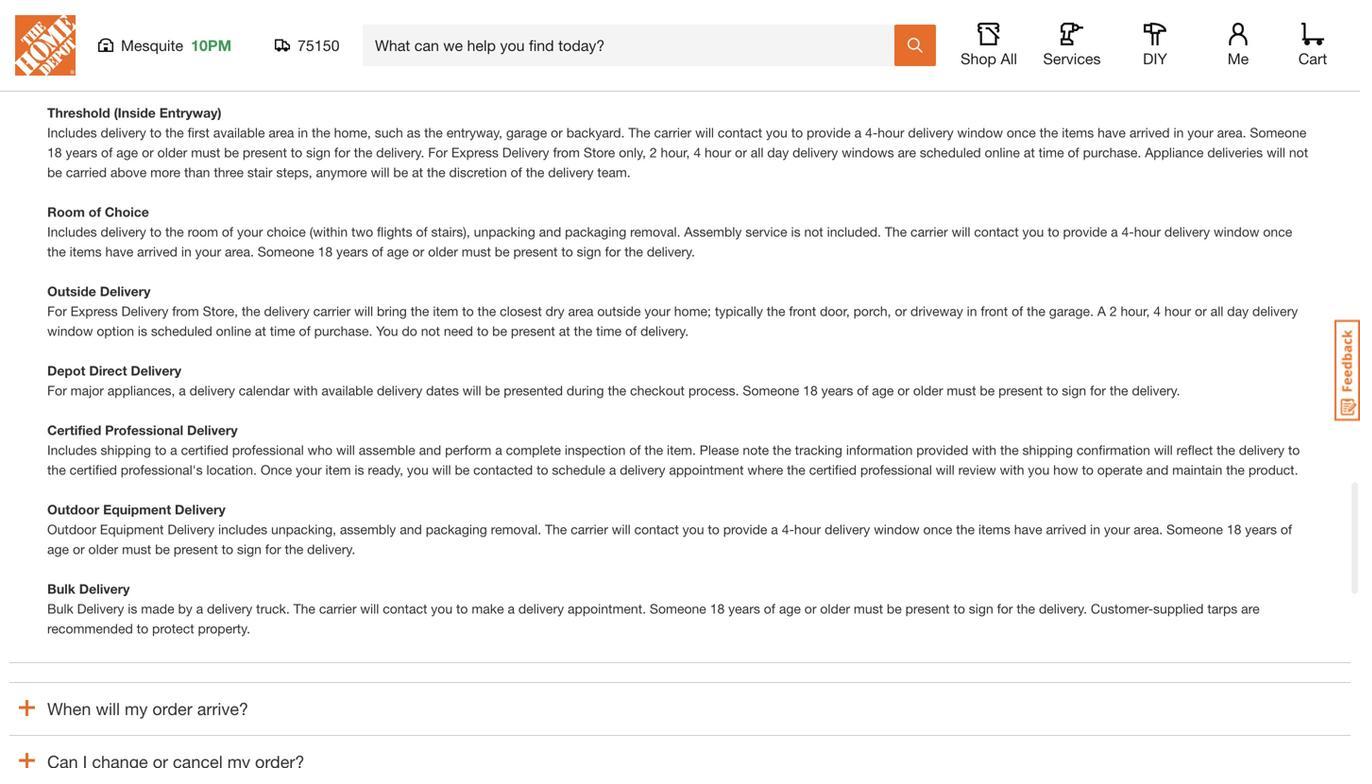 Task type: locate. For each thing, give the bounding box(es) containing it.
with
[[293, 382, 318, 398], [972, 442, 997, 458], [1000, 462, 1025, 477]]

0 horizontal spatial porch,
[[663, 45, 700, 61]]

location.
[[206, 462, 257, 477]]

of
[[821, 45, 832, 61], [229, 65, 240, 81], [101, 144, 113, 160], [1068, 144, 1080, 160], [511, 164, 522, 180], [89, 204, 101, 219], [222, 224, 233, 239], [416, 224, 428, 239], [372, 244, 383, 259], [1012, 303, 1023, 319], [299, 323, 311, 339], [625, 323, 637, 339], [857, 382, 869, 398], [630, 442, 641, 458], [1281, 521, 1292, 537], [764, 601, 776, 616]]

18 down (within
[[318, 244, 333, 259]]

delivery. inside outdoor equipment delivery outdoor equipment delivery includes unpacking, assembly and packaging removal. the carrier will contact you to provide a 4-hour delivery window once the items have arrived in your area. someone 18 years of age or older must be present to sign for the delivery.
[[307, 541, 355, 557]]

a inside threshold (inside entryway) includes delivery to the first available area in the home, such as the entryway, garage or backyard. the carrier will contact you to provide a 4-hour delivery window once the items have arrived in your area. someone 18 years of age or older must be present to sign for the delivery. for express delivery from store only, 2 hour, 4 hour or all day delivery windows are scheduled online at time of purchase. appliance deliveries will not be carried above more than three stair steps, anymore will be at the discretion of the delivery team.
[[855, 125, 862, 140]]

outside up depot direct delivery for major appliances, a delivery calendar with available delivery dates will be presented during the checkout process. someone 18 years of age or older must be present to sign for the delivery.
[[597, 303, 641, 319]]

scheduled down store,
[[151, 323, 212, 339]]

0 horizontal spatial door,
[[629, 45, 659, 61]]

0 horizontal spatial once
[[924, 521, 953, 537]]

2 horizontal spatial once
[[1263, 224, 1293, 239]]

item.
[[667, 442, 696, 458]]

2 vertical spatial have
[[1014, 521, 1043, 537]]

for down the depot
[[47, 382, 67, 398]]

need inside basic (porch or driveway) the delivery carrier will bring the item to the closest dry area outside your home; typically the front door, porch, or driveway in front of the garage. there are no scheduled appointments for basic delivery. you do not need to be present at the time of delivery.
[[47, 65, 77, 81]]

someone inside depot direct delivery for major appliances, a delivery calendar with available delivery dates will be presented during the checkout process. someone 18 years of age or older must be present to sign for the delivery.
[[743, 382, 800, 398]]

4- down where
[[782, 521, 794, 537]]

be inside outdoor equipment delivery outdoor equipment delivery includes unpacking, assembly and packaging removal. the carrier will contact you to provide a 4-hour delivery window once the items have arrived in your area. someone 18 years of age or older must be present to sign for the delivery.
[[155, 541, 170, 557]]

packaging down contacted
[[426, 521, 487, 537]]

from left store,
[[172, 303, 199, 319]]

will inside bulk delivery bulk delivery is made by a delivery truck. the carrier will contact you to make a delivery appointment. someone 18 years of age or older must be present to sign for the delivery. customer-supplied tarps are recommended to protect property.
[[360, 601, 379, 616]]

area. up store,
[[225, 244, 254, 259]]

available right first
[[213, 125, 265, 140]]

a
[[1098, 303, 1106, 319]]

0 vertical spatial door,
[[629, 45, 659, 61]]

1 vertical spatial scheduled
[[920, 144, 981, 160]]

provide
[[807, 125, 851, 140], [1063, 224, 1107, 239], [723, 521, 767, 537]]

at
[[162, 65, 174, 81], [1024, 144, 1035, 160], [412, 164, 423, 180], [255, 323, 266, 339], [559, 323, 570, 339]]

present inside room of choice includes delivery to the room of your choice (within two flights of stairs), unpacking and packaging removal. assembly service is not included. the carrier will contact you to provide a 4-hour delivery window once the items have arrived in your area. someone 18 years of age or older must be present to sign for the delivery.
[[513, 244, 558, 259]]

scheduled inside basic (porch or driveway) the delivery carrier will bring the item to the closest dry area outside your home; typically the front door, porch, or driveway in front of the garage. there are no scheduled appointments for basic delivery. you do not need to be present at the time of delivery.
[[984, 45, 1045, 61]]

0 horizontal spatial bring
[[186, 45, 216, 61]]

be inside certified professional delivery includes shipping to a certified professional who will assemble and perform a complete inspection of the item. please note the tracking information provided with the shipping confirmation will reflect the delivery to the certified professional's location. once your item is ready, you will be contacted to schedule a delivery appointment where the certified professional will review with you how to operate and maintain the product.
[[455, 462, 470, 477]]

present inside basic (porch or driveway) the delivery carrier will bring the item to the closest dry area outside your home; typically the front door, porch, or driveway in front of the garage. there are no scheduled appointments for basic delivery. you do not need to be present at the time of delivery.
[[114, 65, 159, 81]]

2 vertical spatial item
[[326, 462, 351, 477]]

removal. left assembly
[[630, 224, 681, 239]]

dry right the 75150
[[355, 45, 374, 61]]

delivery inside depot direct delivery for major appliances, a delivery calendar with available delivery dates will be presented during the checkout process. someone 18 years of age or older must be present to sign for the delivery.
[[131, 363, 181, 378]]

and right unpacking
[[539, 224, 561, 239]]

need up dates
[[444, 323, 473, 339]]

1 includes from the top
[[47, 125, 97, 140]]

1 vertical spatial item
[[433, 303, 458, 319]]

0 vertical spatial arrived
[[1130, 125, 1170, 140]]

the inside outdoor equipment delivery outdoor equipment delivery includes unpacking, assembly and packaging removal. the carrier will contact you to provide a 4-hour delivery window once the items have arrived in your area. someone 18 years of age or older must be present to sign for the delivery.
[[545, 521, 567, 537]]

0 horizontal spatial driveway
[[720, 45, 772, 61]]

1 horizontal spatial you
[[1244, 45, 1266, 61]]

hour right a
[[1165, 303, 1191, 319]]

present inside depot direct delivery for major appliances, a delivery calendar with available delivery dates will be presented during the checkout process. someone 18 years of age or older must be present to sign for the delivery.
[[999, 382, 1043, 398]]

entryway)
[[159, 105, 222, 120]]

delivery. down unpacking,
[[307, 541, 355, 557]]

1 horizontal spatial door,
[[820, 303, 850, 319]]

product.
[[1249, 462, 1299, 477]]

1 vertical spatial professional
[[861, 462, 932, 477]]

home;
[[483, 45, 520, 61], [674, 303, 711, 319]]

do inside the outside delivery for express delivery from store, the delivery carrier will bring the item to the closest dry area outside your home; typically the front door, porch, or driveway in front of the garage. a 2 hour, 4 hour or all day delivery window option is scheduled online at time of purchase. you do not need to be present at the time of delivery.
[[402, 323, 417, 339]]

certified up the location.
[[181, 442, 229, 458]]

all
[[1001, 50, 1017, 68]]

porch, inside basic (porch or driveway) the delivery carrier will bring the item to the closest dry area outside your home; typically the front door, porch, or driveway in front of the garage. there are no scheduled appointments for basic delivery. you do not need to be present at the time of delivery.
[[663, 45, 700, 61]]

0 vertical spatial includes
[[47, 125, 97, 140]]

entryway,
[[447, 125, 503, 140]]

2 vertical spatial are
[[1242, 601, 1260, 616]]

someone right process.
[[743, 382, 800, 398]]

window inside room of choice includes delivery to the room of your choice (within two flights of stairs), unpacking and packaging removal. assembly service is not included. the carrier will contact you to provide a 4-hour delivery window once the items have arrived in your area. someone 18 years of age or older must be present to sign for the delivery.
[[1214, 224, 1260, 239]]

outside up as at left top
[[406, 45, 450, 61]]

older inside threshold (inside entryway) includes delivery to the first available area in the home, such as the entryway, garage or backyard. the carrier will contact you to provide a 4-hour delivery window once the items have arrived in your area. someone 18 years of age or older must be present to sign for the delivery. for express delivery from store only, 2 hour, 4 hour or all day delivery windows are scheduled online at time of purchase. appliance deliveries will not be carried above more than three stair steps, anymore will be at the discretion of the delivery team.
[[157, 144, 187, 160]]

provide up a
[[1063, 224, 1107, 239]]

basic left delivery.
[[1154, 45, 1187, 61]]

2 horizontal spatial provide
[[1063, 224, 1107, 239]]

0 vertical spatial area.
[[1217, 125, 1247, 140]]

4
[[694, 144, 701, 160], [1154, 303, 1161, 319]]

time inside threshold (inside entryway) includes delivery to the first available area in the home, such as the entryway, garage or backyard. the carrier will contact you to provide a 4-hour delivery window once the items have arrived in your area. someone 18 years of age or older must be present to sign for the delivery. for express delivery from store only, 2 hour, 4 hour or all day delivery windows are scheduled online at time of purchase. appliance deliveries will not be carried above more than three stair steps, anymore will be at the discretion of the delivery team.
[[1039, 144, 1064, 160]]

home; inside the outside delivery for express delivery from store, the delivery carrier will bring the item to the closest dry area outside your home; typically the front door, porch, or driveway in front of the garage. a 2 hour, 4 hour or all day delivery window option is scheduled online at time of purchase. you do not need to be present at the time of delivery.
[[674, 303, 711, 319]]

years
[[66, 144, 97, 160], [336, 244, 368, 259], [822, 382, 853, 398], [1245, 521, 1277, 537], [729, 601, 760, 616]]

equipment
[[103, 501, 171, 517], [100, 521, 164, 537]]

includes for certified
[[47, 442, 97, 458]]

2 includes from the top
[[47, 224, 97, 239]]

4- up windows
[[865, 125, 878, 140]]

0 horizontal spatial from
[[172, 303, 199, 319]]

of inside outdoor equipment delivery outdoor equipment delivery includes unpacking, assembly and packaging removal. the carrier will contact you to provide a 4-hour delivery window once the items have arrived in your area. someone 18 years of age or older must be present to sign for the delivery.
[[1281, 521, 1292, 537]]

present inside threshold (inside entryway) includes delivery to the first available area in the home, such as the entryway, garage or backyard. the carrier will contact you to provide a 4-hour delivery window once the items have arrived in your area. someone 18 years of age or older must be present to sign for the delivery. for express delivery from store only, 2 hour, 4 hour or all day delivery windows are scheduled online at time of purchase. appliance deliveries will not be carried above more than three stair steps, anymore will be at the discretion of the delivery team.
[[243, 144, 287, 160]]

1 horizontal spatial certified
[[181, 442, 229, 458]]

are right windows
[[898, 144, 916, 160]]

is inside certified professional delivery includes shipping to a certified professional who will assemble and perform a complete inspection of the item. please note the tracking information provided with the shipping confirmation will reflect the delivery to the certified professional's location. once your item is ready, you will be contacted to schedule a delivery appointment where the certified professional will review with you how to operate and maintain the product.
[[355, 462, 364, 477]]

(porch
[[86, 25, 127, 41]]

includes inside certified professional delivery includes shipping to a certified professional who will assemble and perform a complete inspection of the item. please note the tracking information provided with the shipping confirmation will reflect the delivery to the certified professional's location. once your item is ready, you will be contacted to schedule a delivery appointment where the certified professional will review with you how to operate and maintain the product.
[[47, 442, 97, 458]]

someone right appointment.
[[650, 601, 706, 616]]

available down purchase.
[[322, 382, 373, 398]]

professional
[[232, 442, 304, 458], [861, 462, 932, 477]]

0 vertical spatial with
[[293, 382, 318, 398]]

a right appliances,
[[179, 382, 186, 398]]

no
[[966, 45, 981, 61]]

2 horizontal spatial 4-
[[1122, 224, 1134, 239]]

from left store
[[553, 144, 580, 160]]

review
[[958, 462, 996, 477]]

or
[[131, 25, 144, 41], [704, 45, 716, 61], [551, 125, 563, 140], [142, 144, 154, 160], [735, 144, 747, 160], [412, 244, 424, 259], [895, 303, 907, 319], [1195, 303, 1207, 319], [898, 382, 910, 398], [73, 541, 85, 557], [805, 601, 817, 616]]

garage. left a
[[1049, 303, 1094, 319]]

certified
[[181, 442, 229, 458], [70, 462, 117, 477], [809, 462, 857, 477]]

hour, right only,
[[661, 144, 690, 160]]

time
[[200, 65, 225, 81], [1039, 144, 1064, 160], [270, 323, 295, 339], [596, 323, 622, 339]]

item inside the outside delivery for express delivery from store, the delivery carrier will bring the item to the closest dry area outside your home; typically the front door, porch, or driveway in front of the garage. a 2 hour, 4 hour or all day delivery window option is scheduled online at time of purchase. you do not need to be present at the time of delivery.
[[433, 303, 458, 319]]

0 horizontal spatial arrived
[[137, 244, 178, 259]]

window down information
[[874, 521, 920, 537]]

a inside outdoor equipment delivery outdoor equipment delivery includes unpacking, assembly and packaging removal. the carrier will contact you to provide a 4-hour delivery window once the items have arrived in your area. someone 18 years of age or older must be present to sign for the delivery.
[[771, 521, 778, 537]]

2 vertical spatial with
[[1000, 462, 1025, 477]]

1 horizontal spatial shipping
[[1023, 442, 1073, 458]]

item
[[242, 45, 267, 61], [433, 303, 458, 319], [326, 462, 351, 477]]

who
[[308, 442, 333, 458]]

window down outside
[[47, 323, 93, 339]]

at inside basic (porch or driveway) the delivery carrier will bring the item to the closest dry area outside your home; typically the front door, porch, or driveway in front of the garage. there are no scheduled appointments for basic delivery. you do not need to be present at the time of delivery.
[[162, 65, 174, 81]]

are
[[944, 45, 962, 61], [898, 144, 916, 160], [1242, 601, 1260, 616]]

discretion
[[449, 164, 507, 180]]

such
[[375, 125, 403, 140]]

0 vertical spatial outdoor
[[47, 501, 99, 517]]

1 vertical spatial bring
[[377, 303, 407, 319]]

1 horizontal spatial all
[[1211, 303, 1224, 319]]

older
[[157, 144, 187, 160], [428, 244, 458, 259], [913, 382, 943, 398], [88, 541, 118, 557], [820, 601, 850, 616]]

2 right a
[[1110, 303, 1117, 319]]

arrive?
[[197, 698, 248, 719]]

bring inside basic (porch or driveway) the delivery carrier will bring the item to the closest dry area outside your home; typically the front door, porch, or driveway in front of the garage. there are no scheduled appointments for basic delivery. you do not need to be present at the time of delivery.
[[186, 45, 216, 61]]

window down shop
[[958, 125, 1003, 140]]

2 vertical spatial once
[[924, 521, 953, 537]]

2 vertical spatial for
[[47, 382, 67, 398]]

1 horizontal spatial available
[[322, 382, 373, 398]]

0 vertical spatial home;
[[483, 45, 520, 61]]

0 horizontal spatial professional
[[232, 442, 304, 458]]

day inside threshold (inside entryway) includes delivery to the first available area in the home, such as the entryway, garage or backyard. the carrier will contact you to provide a 4-hour delivery window once the items have arrived in your area. someone 18 years of age or older must be present to sign for the delivery. for express delivery from store only, 2 hour, 4 hour or all day delivery windows are scheduled online at time of purchase. appliance deliveries will not be carried above more than three stair steps, anymore will be at the discretion of the delivery team.
[[767, 144, 789, 160]]

online down store,
[[216, 323, 251, 339]]

1 vertical spatial packaging
[[426, 521, 487, 537]]

1 vertical spatial arrived
[[137, 244, 178, 259]]

garage. left there
[[858, 45, 903, 61]]

includes down certified at bottom left
[[47, 442, 97, 458]]

1 vertical spatial porch,
[[854, 303, 891, 319]]

must
[[191, 144, 220, 160], [462, 244, 491, 259], [947, 382, 976, 398], [122, 541, 151, 557], [854, 601, 883, 616]]

bring
[[186, 45, 216, 61], [377, 303, 407, 319]]

1 vertical spatial have
[[105, 244, 133, 259]]

outside delivery for express delivery from store, the delivery carrier will bring the item to the closest dry area outside your home; typically the front door, porch, or driveway in front of the garage. a 2 hour, 4 hour or all day delivery window option is scheduled online at time of purchase. you do not need to be present at the time of delivery.
[[47, 283, 1298, 339]]

cart
[[1299, 50, 1328, 68]]

includes down threshold
[[47, 125, 97, 140]]

make
[[472, 601, 504, 616]]

1 vertical spatial closest
[[500, 303, 542, 319]]

present inside outdoor equipment delivery outdoor equipment delivery includes unpacking, assembly and packaging removal. the carrier will contact you to provide a 4-hour delivery window once the items have arrived in your area. someone 18 years of age or older must be present to sign for the delivery.
[[174, 541, 218, 557]]

1 bulk from the top
[[47, 581, 75, 596]]

available
[[213, 125, 265, 140], [322, 382, 373, 398]]

2 vertical spatial provide
[[723, 521, 767, 537]]

area. inside threshold (inside entryway) includes delivery to the first available area in the home, such as the entryway, garage or backyard. the carrier will contact you to provide a 4-hour delivery window once the items have arrived in your area. someone 18 years of age or older must be present to sign for the delivery. for express delivery from store only, 2 hour, 4 hour or all day delivery windows are scheduled online at time of purchase. appliance deliveries will not be carried above more than three stair steps, anymore will be at the discretion of the delivery team.
[[1217, 125, 1247, 140]]

1 vertical spatial outside
[[597, 303, 641, 319]]

delivery. down "75150" button
[[244, 65, 292, 81]]

1 horizontal spatial 4
[[1154, 303, 1161, 319]]

dry
[[355, 45, 374, 61], [546, 303, 565, 319]]

0 vertical spatial 4-
[[865, 125, 878, 140]]

once inside room of choice includes delivery to the room of your choice (within two flights of stairs), unpacking and packaging removal. assembly service is not included. the carrier will contact you to provide a 4-hour delivery window once the items have arrived in your area. someone 18 years of age or older must be present to sign for the delivery.
[[1263, 224, 1293, 239]]

1 horizontal spatial dry
[[546, 303, 565, 319]]

need up threshold
[[47, 65, 77, 81]]

once
[[1007, 125, 1036, 140], [1263, 224, 1293, 239], [924, 521, 953, 537]]

1 horizontal spatial 4-
[[865, 125, 878, 140]]

1 vertical spatial area.
[[225, 244, 254, 259]]

carrier inside the outside delivery for express delivery from store, the delivery carrier will bring the item to the closest dry area outside your home; typically the front door, porch, or driveway in front of the garage. a 2 hour, 4 hour or all day delivery window option is scheduled online at time of purchase. you do not need to be present at the time of delivery.
[[313, 303, 351, 319]]

(within
[[310, 224, 348, 239]]

4 right only,
[[694, 144, 701, 160]]

delivery. inside bulk delivery bulk delivery is made by a delivery truck. the carrier will contact you to make a delivery appointment. someone 18 years of age or older must be present to sign for the delivery. customer-supplied tarps are recommended to protect property.
[[1039, 601, 1087, 616]]

2 horizontal spatial scheduled
[[984, 45, 1045, 61]]

hour, right a
[[1121, 303, 1150, 319]]

0 vertical spatial from
[[553, 144, 580, 160]]

available inside threshold (inside entryway) includes delivery to the first available area in the home, such as the entryway, garage or backyard. the carrier will contact you to provide a 4-hour delivery window once the items have arrived in your area. someone 18 years of age or older must be present to sign for the delivery. for express delivery from store only, 2 hour, 4 hour or all day delivery windows are scheduled online at time of purchase. appliance deliveries will not be carried above more than three stair steps, anymore will be at the discretion of the delivery team.
[[213, 125, 265, 140]]

carrier inside room of choice includes delivery to the room of your choice (within two flights of stairs), unpacking and packaging removal. assembly service is not included. the carrier will contact you to provide a 4-hour delivery window once the items have arrived in your area. someone 18 years of age or older must be present to sign for the delivery.
[[911, 224, 948, 239]]

choice
[[267, 224, 306, 239]]

a down where
[[771, 521, 778, 537]]

your inside certified professional delivery includes shipping to a certified professional who will assemble and perform a complete inspection of the item. please note the tracking information provided with the shipping confirmation will reflect the delivery to the certified professional's location. once your item is ready, you will be contacted to schedule a delivery appointment where the certified professional will review with you how to operate and maintain the product.
[[296, 462, 322, 477]]

someone down maintain
[[1167, 521, 1223, 537]]

1 vertical spatial bulk
[[47, 601, 73, 616]]

day
[[767, 144, 789, 160], [1227, 303, 1249, 319]]

the up threshold
[[47, 45, 69, 61]]

closest
[[309, 45, 351, 61], [500, 303, 542, 319]]

0 vertical spatial have
[[1098, 125, 1126, 140]]

0 horizontal spatial area
[[269, 125, 294, 140]]

typically up garage
[[524, 45, 572, 61]]

item up dates
[[433, 303, 458, 319]]

direct
[[89, 363, 127, 378]]

1 horizontal spatial with
[[972, 442, 997, 458]]

0 vertical spatial for
[[428, 144, 448, 160]]

supplied
[[1154, 601, 1204, 616]]

2 horizontal spatial are
[[1242, 601, 1260, 616]]

area inside threshold (inside entryway) includes delivery to the first available area in the home, such as the entryway, garage or backyard. the carrier will contact you to provide a 4-hour delivery window once the items have arrived in your area. someone 18 years of age or older must be present to sign for the delivery. for express delivery from store only, 2 hour, 4 hour or all day delivery windows are scheduled online at time of purchase. appliance deliveries will not be carried above more than three stair steps, anymore will be at the discretion of the delivery team.
[[269, 125, 294, 140]]

certified down tracking
[[809, 462, 857, 477]]

delivery
[[73, 45, 119, 61], [101, 125, 146, 140], [908, 125, 954, 140], [793, 144, 838, 160], [548, 164, 594, 180], [101, 224, 146, 239], [1165, 224, 1210, 239], [264, 303, 310, 319], [1253, 303, 1298, 319], [190, 382, 235, 398], [377, 382, 422, 398], [1239, 442, 1285, 458], [620, 462, 666, 477], [825, 521, 870, 537], [207, 601, 253, 616], [519, 601, 564, 616]]

be inside the outside delivery for express delivery from store, the delivery carrier will bring the item to the closest dry area outside your home; typically the front door, porch, or driveway in front of the garage. a 2 hour, 4 hour or all day delivery window option is scheduled online at time of purchase. you do not need to be present at the time of delivery.
[[492, 323, 507, 339]]

are left no
[[944, 45, 962, 61]]

age inside room of choice includes delivery to the room of your choice (within two flights of stairs), unpacking and packaging removal. assembly service is not included. the carrier will contact you to provide a 4-hour delivery window once the items have arrived in your area. someone 18 years of age or older must be present to sign for the delivery.
[[387, 244, 409, 259]]

you inside basic (porch or driveway) the delivery carrier will bring the item to the closest dry area outside your home; typically the front door, porch, or driveway in front of the garage. there are no scheduled appointments for basic delivery. you do not need to be present at the time of delivery.
[[1244, 45, 1266, 61]]

1 vertical spatial for
[[47, 303, 67, 319]]

What can we help you find today? search field
[[375, 26, 894, 65]]

assembly
[[684, 224, 742, 239]]

1 horizontal spatial from
[[553, 144, 580, 160]]

time inside basic (porch or driveway) the delivery carrier will bring the item to the closest dry area outside your home; typically the front door, porch, or driveway in front of the garage. there are no scheduled appointments for basic delivery. you do not need to be present at the time of delivery.
[[200, 65, 225, 81]]

for down outside
[[47, 303, 67, 319]]

0 horizontal spatial available
[[213, 125, 265, 140]]

express down entryway,
[[451, 144, 499, 160]]

delivery inside basic (porch or driveway) the delivery carrier will bring the item to the closest dry area outside your home; typically the front door, porch, or driveway in front of the garage. there are no scheduled appointments for basic delivery. you do not need to be present at the time of delivery.
[[73, 45, 119, 61]]

18 down threshold
[[47, 144, 62, 160]]

must inside depot direct delivery for major appliances, a delivery calendar with available delivery dates will be presented during the checkout process. someone 18 years of age or older must be present to sign for the delivery.
[[947, 382, 976, 398]]

scheduled right windows
[[920, 144, 981, 160]]

18 up the tarps
[[1227, 521, 1242, 537]]

anymore
[[316, 164, 367, 180]]

are right the tarps
[[1242, 601, 1260, 616]]

hour down purchase. appliance
[[1134, 224, 1161, 239]]

you
[[766, 125, 788, 140], [1023, 224, 1044, 239], [407, 462, 429, 477], [1028, 462, 1050, 477], [683, 521, 704, 537], [431, 601, 453, 616]]

3 includes from the top
[[47, 442, 97, 458]]

age
[[116, 144, 138, 160], [387, 244, 409, 259], [872, 382, 894, 398], [47, 541, 69, 557], [779, 601, 801, 616]]

shop
[[961, 50, 997, 68]]

0 vertical spatial dry
[[355, 45, 374, 61]]

1 vertical spatial online
[[216, 323, 251, 339]]

1 horizontal spatial professional
[[861, 462, 932, 477]]

sign inside depot direct delivery for major appliances, a delivery calendar with available delivery dates will be presented during the checkout process. someone 18 years of age or older must be present to sign for the delivery.
[[1062, 382, 1087, 398]]

above
[[110, 164, 147, 180]]

hour inside the outside delivery for express delivery from store, the delivery carrier will bring the item to the closest dry area outside your home; typically the front door, porch, or driveway in front of the garage. a 2 hour, 4 hour or all day delivery window option is scheduled online at time of purchase. you do not need to be present at the time of delivery.
[[1165, 303, 1191, 319]]

the home depot logo image
[[15, 15, 76, 76]]

includes inside threshold (inside entryway) includes delivery to the first available area in the home, such as the entryway, garage or backyard. the carrier will contact you to provide a 4-hour delivery window once the items have arrived in your area. someone 18 years of age or older must be present to sign for the delivery. for express delivery from store only, 2 hour, 4 hour or all day delivery windows are scheduled online at time of purchase. appliance deliveries will not be carried above more than three stair steps, anymore will be at the discretion of the delivery team.
[[47, 125, 97, 140]]

hour
[[878, 125, 905, 140], [705, 144, 731, 160], [1134, 224, 1161, 239], [1165, 303, 1191, 319], [794, 521, 821, 537]]

items down review
[[979, 521, 1011, 537]]

or inside room of choice includes delivery to the room of your choice (within two flights of stairs), unpacking and packaging removal. assembly service is not included. the carrier will contact you to provide a 4-hour delivery window once the items have arrived in your area. someone 18 years of age or older must be present to sign for the delivery.
[[412, 244, 424, 259]]

10pm
[[191, 36, 232, 54]]

outdoor equipment delivery outdoor equipment delivery includes unpacking, assembly and packaging removal. the carrier will contact you to provide a 4-hour delivery window once the items have arrived in your area. someone 18 years of age or older must be present to sign for the delivery.
[[47, 501, 1292, 557]]

backyard.
[[567, 125, 625, 140]]

all inside threshold (inside entryway) includes delivery to the first available area in the home, such as the entryway, garage or backyard. the carrier will contact you to provide a 4-hour delivery window once the items have arrived in your area. someone 18 years of age or older must be present to sign for the delivery. for express delivery from store only, 2 hour, 4 hour or all day delivery windows are scheduled online at time of purchase. appliance deliveries will not be carried above more than three stair steps, anymore will be at the discretion of the delivery team.
[[751, 144, 764, 160]]

1 vertical spatial outdoor
[[47, 521, 96, 537]]

once inside outdoor equipment delivery outdoor equipment delivery includes unpacking, assembly and packaging removal. the carrier will contact you to provide a 4-hour delivery window once the items have arrived in your area. someone 18 years of age or older must be present to sign for the delivery.
[[924, 521, 953, 537]]

1 horizontal spatial do
[[1269, 45, 1285, 61]]

2 vertical spatial area
[[568, 303, 594, 319]]

closest up home,
[[309, 45, 351, 61]]

be inside room of choice includes delivery to the room of your choice (within two flights of stairs), unpacking and packaging removal. assembly service is not included. the carrier will contact you to provide a 4-hour delivery window once the items have arrived in your area. someone 18 years of age or older must be present to sign for the delivery.
[[495, 244, 510, 259]]

someone inside outdoor equipment delivery outdoor equipment delivery includes unpacking, assembly and packaging removal. the carrier will contact you to provide a 4-hour delivery window once the items have arrived in your area. someone 18 years of age or older must be present to sign for the delivery.
[[1167, 521, 1223, 537]]

0 vertical spatial area
[[377, 45, 403, 61]]

typically up process.
[[715, 303, 763, 319]]

1 vertical spatial dry
[[546, 303, 565, 319]]

18 inside threshold (inside entryway) includes delivery to the first available area in the home, such as the entryway, garage or backyard. the carrier will contact you to provide a 4-hour delivery window once the items have arrived in your area. someone 18 years of age or older must be present to sign for the delivery. for express delivery from store only, 2 hour, 4 hour or all day delivery windows are scheduled online at time of purchase. appliance deliveries will not be carried above more than three stair steps, anymore will be at the discretion of the delivery team.
[[47, 144, 62, 160]]

sign inside room of choice includes delivery to the room of your choice (within two flights of stairs), unpacking and packaging removal. assembly service is not included. the carrier will contact you to provide a 4-hour delivery window once the items have arrived in your area. someone 18 years of age or older must be present to sign for the delivery.
[[577, 244, 601, 259]]

items
[[1062, 125, 1094, 140], [70, 244, 102, 259], [979, 521, 1011, 537]]

home; inside basic (porch or driveway) the delivery carrier will bring the item to the closest dry area outside your home; typically the front door, porch, or driveway in front of the garage. there are no scheduled appointments for basic delivery. you do not need to be present at the time of delivery.
[[483, 45, 520, 61]]

18 down outdoor equipment delivery outdoor equipment delivery includes unpacking, assembly and packaging removal. the carrier will contact you to provide a 4-hour delivery window once the items have arrived in your area. someone 18 years of age or older must be present to sign for the delivery.
[[710, 601, 725, 616]]

carrier
[[122, 45, 160, 61], [654, 125, 692, 140], [911, 224, 948, 239], [313, 303, 351, 319], [571, 521, 608, 537], [319, 601, 357, 616]]

carrier down schedule
[[571, 521, 608, 537]]

1 vertical spatial hour,
[[1121, 303, 1150, 319]]

provide inside threshold (inside entryway) includes delivery to the first available area in the home, such as the entryway, garage or backyard. the carrier will contact you to provide a 4-hour delivery window once the items have arrived in your area. someone 18 years of age or older must be present to sign for the delivery. for express delivery from store only, 2 hour, 4 hour or all day delivery windows are scheduled online at time of purchase. appliance deliveries will not be carried above more than three stair steps, anymore will be at the discretion of the delivery team.
[[807, 125, 851, 140]]

delivery. up "reflect"
[[1132, 382, 1180, 398]]

0 vertical spatial are
[[944, 45, 962, 61]]

arrived down how
[[1046, 521, 1087, 537]]

window down the deliveries
[[1214, 224, 1260, 239]]

4 right a
[[1154, 303, 1161, 319]]

0 vertical spatial provide
[[807, 125, 851, 140]]

2 outdoor from the top
[[47, 521, 96, 537]]

1 vertical spatial day
[[1227, 303, 1249, 319]]

0 vertical spatial outside
[[406, 45, 450, 61]]

you inside bulk delivery bulk delivery is made by a delivery truck. the carrier will contact you to make a delivery appointment. someone 18 years of age or older must be present to sign for the delivery. customer-supplied tarps are recommended to protect property.
[[431, 601, 453, 616]]

provide inside room of choice includes delivery to the room of your choice (within two flights of stairs), unpacking and packaging removal. assembly service is not included. the carrier will contact you to provide a 4-hour delivery window once the items have arrived in your area. someone 18 years of age or older must be present to sign for the delivery.
[[1063, 224, 1107, 239]]

0 horizontal spatial area.
[[225, 244, 254, 259]]

items inside outdoor equipment delivery outdoor equipment delivery includes unpacking, assembly and packaging removal. the carrier will contact you to provide a 4-hour delivery window once the items have arrived in your area. someone 18 years of age or older must be present to sign for the delivery.
[[979, 521, 1011, 537]]

years inside bulk delivery bulk delivery is made by a delivery truck. the carrier will contact you to make a delivery appointment. someone 18 years of age or older must be present to sign for the delivery. customer-supplied tarps are recommended to protect property.
[[729, 601, 760, 616]]

maintain
[[1173, 462, 1223, 477]]

delivery. up checkout
[[641, 323, 689, 339]]

1 horizontal spatial basic
[[1154, 45, 1187, 61]]

contact inside outdoor equipment delivery outdoor equipment delivery includes unpacking, assembly and packaging removal. the carrier will contact you to provide a 4-hour delivery window once the items have arrived in your area. someone 18 years of age or older must be present to sign for the delivery.
[[634, 521, 679, 537]]

includes down room
[[47, 224, 97, 239]]

1 vertical spatial 4-
[[1122, 224, 1134, 239]]

shipping up how
[[1023, 442, 1073, 458]]

time down 10pm
[[200, 65, 225, 81]]

door,
[[629, 45, 659, 61], [820, 303, 850, 319]]

online
[[985, 144, 1020, 160], [216, 323, 251, 339]]

certified down certified at bottom left
[[70, 462, 117, 477]]

contact
[[718, 125, 763, 140], [974, 224, 1019, 239], [634, 521, 679, 537], [383, 601, 427, 616]]

basic (porch or driveway) the delivery carrier will bring the item to the closest dry area outside your home; typically the front door, porch, or driveway in front of the garage. there are no scheduled appointments for basic delivery. you do not need to be present at the time of delivery.
[[47, 25, 1308, 81]]

professional down information
[[861, 462, 932, 477]]

deliveries
[[1208, 144, 1263, 160]]

perform
[[445, 442, 492, 458]]

do right purchase.
[[402, 323, 417, 339]]

all inside the outside delivery for express delivery from store, the delivery carrier will bring the item to the closest dry area outside your home; typically the front door, porch, or driveway in front of the garage. a 2 hour, 4 hour or all day delivery window option is scheduled online at time of purchase. you do not need to be present at the time of delivery.
[[1211, 303, 1224, 319]]

for down entryway,
[[428, 144, 448, 160]]

1 horizontal spatial once
[[1007, 125, 1036, 140]]

closest inside the outside delivery for express delivery from store, the delivery carrier will bring the item to the closest dry area outside your home; typically the front door, porch, or driveway in front of the garage. a 2 hour, 4 hour or all day delivery window option is scheduled online at time of purchase. you do not need to be present at the time of delivery.
[[500, 303, 542, 319]]

provide down where
[[723, 521, 767, 537]]

1 vertical spatial area
[[269, 125, 294, 140]]

porch,
[[663, 45, 700, 61], [854, 303, 891, 319]]

with right calendar
[[293, 382, 318, 398]]

and right assembly at the left bottom of page
[[400, 521, 422, 537]]

home; up garage
[[483, 45, 520, 61]]

carrier up purchase.
[[313, 303, 351, 319]]

delivery. inside threshold (inside entryway) includes delivery to the first available area in the home, such as the entryway, garage or backyard. the carrier will contact you to provide a 4-hour delivery window once the items have arrived in your area. someone 18 years of age or older must be present to sign for the delivery. for express delivery from store only, 2 hour, 4 hour or all day delivery windows are scheduled online at time of purchase. appliance deliveries will not be carried above more than three stair steps, anymore will be at the discretion of the delivery team.
[[376, 144, 424, 160]]

certified professional delivery includes shipping to a certified professional who will assemble and perform a complete inspection of the item. please note the tracking information provided with the shipping confirmation will reflect the delivery to the certified professional's location. once your item is ready, you will be contacted to schedule a delivery appointment where the certified professional will review with you how to operate and maintain the product.
[[47, 422, 1300, 477]]

you inside threshold (inside entryway) includes delivery to the first available area in the home, such as the entryway, garage or backyard. the carrier will contact you to provide a 4-hour delivery window once the items have arrived in your area. someone 18 years of age or older must be present to sign for the delivery. for express delivery from store only, 2 hour, 4 hour or all day delivery windows are scheduled online at time of purchase. appliance deliveries will not be carried above more than three stair steps, anymore will be at the discretion of the delivery team.
[[766, 125, 788, 140]]

all
[[751, 144, 764, 160], [1211, 303, 1224, 319]]

a down 'inspection'
[[609, 462, 616, 477]]

will inside basic (porch or driveway) the delivery carrier will bring the item to the closest dry area outside your home; typically the front door, porch, or driveway in front of the garage. there are no scheduled appointments for basic delivery. you do not need to be present at the time of delivery.
[[163, 45, 182, 61]]

carrier inside threshold (inside entryway) includes delivery to the first available area in the home, such as the entryway, garage or backyard. the carrier will contact you to provide a 4-hour delivery window once the items have arrived in your area. someone 18 years of age or older must be present to sign for the delivery. for express delivery from store only, 2 hour, 4 hour or all day delivery windows are scheduled online at time of purchase. appliance deliveries will not be carried above more than three stair steps, anymore will be at the discretion of the delivery team.
[[654, 125, 692, 140]]

in inside basic (porch or driveway) the delivery carrier will bring the item to the closest dry area outside your home; typically the front door, porch, or driveway in front of the garage. there are no scheduled appointments for basic delivery. you do not need to be present at the time of delivery.
[[776, 45, 786, 61]]

0 horizontal spatial certified
[[70, 462, 117, 477]]

ready,
[[368, 462, 403, 477]]

a down purchase. appliance
[[1111, 224, 1118, 239]]

packaging down team.
[[565, 224, 627, 239]]

your left choice
[[237, 224, 263, 239]]

appointment
[[669, 462, 744, 477]]

0 vertical spatial equipment
[[103, 501, 171, 517]]

0 vertical spatial basic
[[47, 25, 82, 41]]

4-
[[865, 125, 878, 140], [1122, 224, 1134, 239], [782, 521, 794, 537]]

and right operate
[[1147, 462, 1169, 477]]

will
[[163, 45, 182, 61], [695, 125, 714, 140], [1267, 144, 1286, 160], [371, 164, 390, 180], [952, 224, 971, 239], [354, 303, 373, 319], [463, 382, 481, 398], [336, 442, 355, 458], [1154, 442, 1173, 458], [432, 462, 451, 477], [936, 462, 955, 477], [612, 521, 631, 537], [360, 601, 379, 616], [96, 698, 120, 719]]

will inside depot direct delivery for major appliances, a delivery calendar with available delivery dates will be presented during the checkout process. someone 18 years of age or older must be present to sign for the delivery.
[[463, 382, 481, 398]]

not right me on the right top
[[1288, 45, 1308, 61]]

the down schedule
[[545, 521, 567, 537]]

inspection
[[565, 442, 626, 458]]

me button
[[1208, 23, 1269, 68]]

area. up the deliveries
[[1217, 125, 1247, 140]]

1 horizontal spatial bring
[[377, 303, 407, 319]]

2 vertical spatial scheduled
[[151, 323, 212, 339]]

diy
[[1143, 50, 1168, 68]]

removal. down contacted
[[491, 521, 541, 537]]

0 vertical spatial need
[[47, 65, 77, 81]]

1 vertical spatial once
[[1263, 224, 1293, 239]]

1 horizontal spatial 2
[[1110, 303, 1117, 319]]

0 vertical spatial all
[[751, 144, 764, 160]]

packaging inside room of choice includes delivery to the room of your choice (within two flights of stairs), unpacking and packaging removal. assembly service is not included. the carrier will contact you to provide a 4-hour delivery window once the items have arrived in your area. someone 18 years of age or older must be present to sign for the delivery.
[[565, 224, 627, 239]]

1 horizontal spatial area.
[[1134, 521, 1163, 537]]

delivery
[[502, 144, 549, 160], [100, 283, 151, 299], [121, 303, 168, 319], [131, 363, 181, 378], [187, 422, 238, 438], [175, 501, 226, 517], [168, 521, 215, 537], [79, 581, 130, 596], [77, 601, 124, 616]]

do left cart
[[1269, 45, 1285, 61]]

be inside bulk delivery bulk delivery is made by a delivery truck. the carrier will contact you to make a delivery appointment. someone 18 years of age or older must be present to sign for the delivery. customer-supplied tarps are recommended to protect property.
[[887, 601, 902, 616]]

carrier down (porch
[[122, 45, 160, 61]]

0 horizontal spatial shipping
[[101, 442, 151, 458]]

2 vertical spatial area.
[[1134, 521, 1163, 537]]

express up option on the top of the page
[[71, 303, 118, 319]]

1 horizontal spatial home;
[[674, 303, 711, 319]]

need inside the outside delivery for express delivery from store, the delivery carrier will bring the item to the closest dry area outside your home; typically the front door, porch, or driveway in front of the garage. a 2 hour, 4 hour or all day delivery window option is scheduled online at time of purchase. you do not need to be present at the time of delivery.
[[444, 323, 473, 339]]

contact inside room of choice includes delivery to the room of your choice (within two flights of stairs), unpacking and packaging removal. assembly service is not included. the carrier will contact you to provide a 4-hour delivery window once the items have arrived in your area. someone 18 years of age or older must be present to sign for the delivery.
[[974, 224, 1019, 239]]

0 vertical spatial day
[[767, 144, 789, 160]]

shipping down professional
[[101, 442, 151, 458]]

unpacking
[[474, 224, 535, 239]]

the right included.
[[885, 224, 907, 239]]

note
[[743, 442, 769, 458]]

flights
[[377, 224, 412, 239]]

scheduled
[[984, 45, 1045, 61], [920, 144, 981, 160], [151, 323, 212, 339]]

0 vertical spatial porch,
[[663, 45, 700, 61]]

0 horizontal spatial need
[[47, 65, 77, 81]]

includes for room
[[47, 224, 97, 239]]

0 vertical spatial do
[[1269, 45, 1285, 61]]

0 horizontal spatial day
[[767, 144, 789, 160]]

the up only,
[[629, 125, 651, 140]]

1 vertical spatial garage.
[[1049, 303, 1094, 319]]

0 vertical spatial available
[[213, 125, 265, 140]]

4- down purchase. appliance
[[1122, 224, 1134, 239]]

your down who
[[296, 462, 322, 477]]

1 vertical spatial home;
[[674, 303, 711, 319]]

scheduled inside the outside delivery for express delivery from store, the delivery carrier will bring the item to the closest dry area outside your home; typically the front door, porch, or driveway in front of the garage. a 2 hour, 4 hour or all day delivery window option is scheduled online at time of purchase. you do not need to be present at the time of delivery.
[[151, 323, 212, 339]]

hour up windows
[[878, 125, 905, 140]]

0 vertical spatial you
[[1244, 45, 1266, 61]]

garage.
[[858, 45, 903, 61], [1049, 303, 1094, 319]]

item inside certified professional delivery includes shipping to a certified professional who will assemble and perform a complete inspection of the item. please note the tracking information provided with the shipping confirmation will reflect the delivery to the certified professional's location. once your item is ready, you will be contacted to schedule a delivery appointment where the certified professional will review with you how to operate and maintain the product.
[[326, 462, 351, 477]]

includes
[[47, 125, 97, 140], [47, 224, 97, 239], [47, 442, 97, 458]]

closest up presented
[[500, 303, 542, 319]]

provide inside outdoor equipment delivery outdoor equipment delivery includes unpacking, assembly and packaging removal. the carrier will contact you to provide a 4-hour delivery window once the items have arrived in your area. someone 18 years of age or older must be present to sign for the delivery.
[[723, 521, 767, 537]]

your down operate
[[1104, 521, 1130, 537]]

have inside threshold (inside entryway) includes delivery to the first available area in the home, such as the entryway, garage or backyard. the carrier will contact you to provide a 4-hour delivery window once the items have arrived in your area. someone 18 years of age or older must be present to sign for the delivery. for express delivery from store only, 2 hour, 4 hour or all day delivery windows are scheduled online at time of purchase. appliance deliveries will not be carried above more than three stair steps, anymore will be at the discretion of the delivery team.
[[1098, 125, 1126, 140]]

0 horizontal spatial all
[[751, 144, 764, 160]]



Task type: vqa. For each thing, say whether or not it's contained in the screenshot.
Decorators Home
no



Task type: describe. For each thing, give the bounding box(es) containing it.
by
[[178, 601, 193, 616]]

appointment.
[[568, 601, 646, 616]]

outside
[[47, 283, 96, 299]]

option
[[97, 323, 134, 339]]

home,
[[334, 125, 371, 140]]

schedule
[[552, 462, 606, 477]]

2 bulk from the top
[[47, 601, 73, 616]]

1 shipping from the left
[[101, 442, 151, 458]]

75150
[[298, 36, 340, 54]]

in inside the outside delivery for express delivery from store, the delivery carrier will bring the item to the closest dry area outside your home; typically the front door, porch, or driveway in front of the garage. a 2 hour, 4 hour or all day delivery window option is scheduled online at time of purchase. you do not need to be present at the time of delivery.
[[967, 303, 977, 319]]

time left purchase.
[[270, 323, 295, 339]]

shop all button
[[959, 23, 1019, 68]]

checkout
[[630, 382, 685, 398]]

and inside outdoor equipment delivery outdoor equipment delivery includes unpacking, assembly and packaging removal. the carrier will contact you to provide a 4-hour delivery window once the items have arrived in your area. someone 18 years of age or older must be present to sign for the delivery.
[[400, 521, 422, 537]]

1 vertical spatial with
[[972, 442, 997, 458]]

day inside the outside delivery for express delivery from store, the delivery carrier will bring the item to the closest dry area outside your home; typically the front door, porch, or driveway in front of the garage. a 2 hour, 4 hour or all day delivery window option is scheduled online at time of purchase. you do not need to be present at the time of delivery.
[[1227, 303, 1249, 319]]

garage. inside basic (porch or driveway) the delivery carrier will bring the item to the closest dry area outside your home; typically the front door, porch, or driveway in front of the garage. there are no scheduled appointments for basic delivery. you do not need to be present at the time of delivery.
[[858, 45, 903, 61]]

the inside threshold (inside entryway) includes delivery to the first available area in the home, such as the entryway, garage or backyard. the carrier will contact you to provide a 4-hour delivery window once the items have arrived in your area. someone 18 years of age or older must be present to sign for the delivery. for express delivery from store only, 2 hour, 4 hour or all day delivery windows are scheduled online at time of purchase. appliance deliveries will not be carried above more than three stair steps, anymore will be at the discretion of the delivery team.
[[629, 125, 651, 140]]

items inside room of choice includes delivery to the room of your choice (within two flights of stairs), unpacking and packaging removal. assembly service is not included. the carrier will contact you to provide a 4-hour delivery window once the items have arrived in your area. someone 18 years of age or older must be present to sign for the delivery.
[[70, 244, 102, 259]]

is inside bulk delivery bulk delivery is made by a delivery truck. the carrier will contact you to make a delivery appointment. someone 18 years of age or older must be present to sign for the delivery. customer-supplied tarps are recommended to protect property.
[[128, 601, 137, 616]]

door, inside the outside delivery for express delivery from store, the delivery carrier will bring the item to the closest dry area outside your home; typically the front door, porch, or driveway in front of the garage. a 2 hour, 4 hour or all day delivery window option is scheduled online at time of purchase. you do not need to be present at the time of delivery.
[[820, 303, 850, 319]]

75150 button
[[275, 36, 340, 55]]

0 horizontal spatial basic
[[47, 25, 82, 41]]

when will my order arrive?
[[47, 698, 248, 719]]

steps,
[[276, 164, 312, 180]]

three
[[214, 164, 244, 180]]

store
[[584, 144, 615, 160]]

item inside basic (porch or driveway) the delivery carrier will bring the item to the closest dry area outside your home; typically the front door, porch, or driveway in front of the garage. there are no scheduled appointments for basic delivery. you do not need to be present at the time of delivery.
[[242, 45, 267, 61]]

the inside room of choice includes delivery to the room of your choice (within two flights of stairs), unpacking and packaging removal. assembly service is not included. the carrier will contact you to provide a 4-hour delivery window once the items have arrived in your area. someone 18 years of age or older must be present to sign for the delivery.
[[885, 224, 907, 239]]

4 inside the outside delivery for express delivery from store, the delivery carrier will bring the item to the closest dry area outside your home; typically the front door, porch, or driveway in front of the garage. a 2 hour, 4 hour or all day delivery window option is scheduled online at time of purchase. you do not need to be present at the time of delivery.
[[1154, 303, 1161, 319]]

provided
[[917, 442, 969, 458]]

professional's
[[121, 462, 203, 477]]

for inside threshold (inside entryway) includes delivery to the first available area in the home, such as the entryway, garage or backyard. the carrier will contact you to provide a 4-hour delivery window once the items have arrived in your area. someone 18 years of age or older must be present to sign for the delivery. for express delivery from store only, 2 hour, 4 hour or all day delivery windows are scheduled online at time of purchase. appliance deliveries will not be carried above more than three stair steps, anymore will be at the discretion of the delivery team.
[[334, 144, 350, 160]]

or inside bulk delivery bulk delivery is made by a delivery truck. the carrier will contact you to make a delivery appointment. someone 18 years of age or older must be present to sign for the delivery. customer-supplied tarps are recommended to protect property.
[[805, 601, 817, 616]]

includes
[[218, 521, 267, 537]]

how
[[1054, 462, 1078, 477]]

made
[[141, 601, 174, 616]]

removal. inside room of choice includes delivery to the room of your choice (within two flights of stairs), unpacking and packaging removal. assembly service is not included. the carrier will contact you to provide a 4-hour delivery window once the items have arrived in your area. someone 18 years of age or older must be present to sign for the delivery.
[[630, 224, 681, 239]]

when
[[47, 698, 91, 719]]

18 inside outdoor equipment delivery outdoor equipment delivery includes unpacking, assembly and packaging removal. the carrier will contact you to provide a 4-hour delivery window once the items have arrived in your area. someone 18 years of age or older must be present to sign for the delivery.
[[1227, 521, 1242, 537]]

will inside room of choice includes delivery to the room of your choice (within two flights of stairs), unpacking and packaging removal. assembly service is not included. the carrier will contact you to provide a 4-hour delivery window once the items have arrived in your area. someone 18 years of age or older must be present to sign for the delivery.
[[952, 224, 971, 239]]

items inside threshold (inside entryway) includes delivery to the first available area in the home, such as the entryway, garage or backyard. the carrier will contact you to provide a 4-hour delivery window once the items have arrived in your area. someone 18 years of age or older must be present to sign for the delivery. for express delivery from store only, 2 hour, 4 hour or all day delivery windows are scheduled online at time of purchase. appliance deliveries will not be carried above more than three stair steps, anymore will be at the discretion of the delivery team.
[[1062, 125, 1094, 140]]

and left perform
[[419, 442, 441, 458]]

4- inside outdoor equipment delivery outdoor equipment delivery includes unpacking, assembly and packaging removal. the carrier will contact you to provide a 4-hour delivery window once the items have arrived in your area. someone 18 years of age or older must be present to sign for the delivery.
[[782, 521, 794, 537]]

bulk delivery bulk delivery is made by a delivery truck. the carrier will contact you to make a delivery appointment. someone 18 years of age or older must be present to sign for the delivery. customer-supplied tarps are recommended to protect property.
[[47, 581, 1260, 636]]

unpacking,
[[271, 521, 336, 537]]

appliances,
[[107, 382, 175, 398]]

will inside the outside delivery for express delivery from store, the delivery carrier will bring the item to the closest dry area outside your home; typically the front door, porch, or driveway in front of the garage. a 2 hour, 4 hour or all day delivery window option is scheduled online at time of purchase. you do not need to be present at the time of delivery.
[[354, 303, 373, 319]]

services button
[[1042, 23, 1102, 68]]

tracking
[[795, 442, 843, 458]]

your inside outdoor equipment delivery outdoor equipment delivery includes unpacking, assembly and packaging removal. the carrier will contact you to provide a 4-hour delivery window once the items have arrived in your area. someone 18 years of age or older must be present to sign for the delivery.
[[1104, 521, 1130, 537]]

stairs),
[[431, 224, 470, 239]]

my
[[125, 698, 148, 719]]

typically inside basic (porch or driveway) the delivery carrier will bring the item to the closest dry area outside your home; typically the front door, porch, or driveway in front of the garage. there are no scheduled appointments for basic delivery. you do not need to be present at the time of delivery.
[[524, 45, 572, 61]]

depot direct delivery for major appliances, a delivery calendar with available delivery dates will be presented during the checkout process. someone 18 years of age or older must be present to sign for the delivery.
[[47, 363, 1180, 398]]

present inside the outside delivery for express delivery from store, the delivery carrier will bring the item to the closest dry area outside your home; typically the front door, porch, or driveway in front of the garage. a 2 hour, 4 hour or all day delivery window option is scheduled online at time of purchase. you do not need to be present at the time of delivery.
[[511, 323, 555, 339]]

as
[[407, 125, 421, 140]]

two
[[351, 224, 373, 239]]

process.
[[689, 382, 739, 398]]

than
[[184, 164, 210, 180]]

please
[[700, 442, 739, 458]]

2 inside threshold (inside entryway) includes delivery to the first available area in the home, such as the entryway, garage or backyard. the carrier will contact you to provide a 4-hour delivery window once the items have arrived in your area. someone 18 years of age or older must be present to sign for the delivery. for express delivery from store only, 2 hour, 4 hour or all day delivery windows are scheduled online at time of purchase. appliance deliveries will not be carried above more than three stair steps, anymore will be at the discretion of the delivery team.
[[650, 144, 657, 160]]

purchase.
[[314, 323, 373, 339]]

older inside bulk delivery bulk delivery is made by a delivery truck. the carrier will contact you to make a delivery appointment. someone 18 years of age or older must be present to sign for the delivery. customer-supplied tarps are recommended to protect property.
[[820, 601, 850, 616]]

the inside bulk delivery bulk delivery is made by a delivery truck. the carrier will contact you to make a delivery appointment. someone 18 years of age or older must be present to sign for the delivery. customer-supplied tarps are recommended to protect property.
[[1017, 601, 1035, 616]]

for inside threshold (inside entryway) includes delivery to the first available area in the home, such as the entryway, garage or backyard. the carrier will contact you to provide a 4-hour delivery window once the items have arrived in your area. someone 18 years of age or older must be present to sign for the delivery. for express delivery from store only, 2 hour, 4 hour or all day delivery windows are scheduled online at time of purchase. appliance deliveries will not be carried above more than three stair steps, anymore will be at the discretion of the delivery team.
[[428, 144, 448, 160]]

mesquite
[[121, 36, 183, 54]]

dry inside basic (porch or driveway) the delivery carrier will bring the item to the closest dry area outside your home; typically the front door, porch, or driveway in front of the garage. there are no scheduled appointments for basic delivery. you do not need to be present at the time of delivery.
[[355, 45, 374, 61]]

0 vertical spatial professional
[[232, 442, 304, 458]]

2 horizontal spatial certified
[[809, 462, 857, 477]]

feedback link image
[[1335, 319, 1360, 421]]

carried
[[66, 164, 107, 180]]

your inside basic (porch or driveway) the delivery carrier will bring the item to the closest dry area outside your home; typically the front door, porch, or driveway in front of the garage. there are no scheduled appointments for basic delivery. you do not need to be present at the time of delivery.
[[454, 45, 480, 61]]

older inside outdoor equipment delivery outdoor equipment delivery includes unpacking, assembly and packaging removal. the carrier will contact you to provide a 4-hour delivery window once the items have arrived in your area. someone 18 years of age or older must be present to sign for the delivery.
[[88, 541, 118, 557]]

for inside depot direct delivery for major appliances, a delivery calendar with available delivery dates will be presented during the checkout process. someone 18 years of age or older must be present to sign for the delivery.
[[1090, 382, 1106, 398]]

contact inside bulk delivery bulk delivery is made by a delivery truck. the carrier will contact you to make a delivery appointment. someone 18 years of age or older must be present to sign for the delivery. customer-supplied tarps are recommended to protect property.
[[383, 601, 427, 616]]

1 vertical spatial basic
[[1154, 45, 1187, 61]]

bring inside the outside delivery for express delivery from store, the delivery carrier will bring the item to the closest dry area outside your home; typically the front door, porch, or driveway in front of the garage. a 2 hour, 4 hour or all day delivery window option is scheduled online at time of purchase. you do not need to be present at the time of delivery.
[[377, 303, 407, 319]]

age inside outdoor equipment delivery outdoor equipment delivery includes unpacking, assembly and packaging removal. the carrier will contact you to provide a 4-hour delivery window once the items have arrived in your area. someone 18 years of age or older must be present to sign for the delivery.
[[47, 541, 69, 557]]

a right make
[[508, 601, 515, 616]]

to inside depot direct delivery for major appliances, a delivery calendar with available delivery dates will be presented during the checkout process. someone 18 years of age or older must be present to sign for the delivery.
[[1047, 382, 1058, 398]]

service
[[746, 224, 788, 239]]

cart link
[[1292, 23, 1334, 68]]

stair
[[247, 164, 273, 180]]

protect
[[152, 621, 194, 636]]

included.
[[827, 224, 881, 239]]

purchase. appliance
[[1083, 144, 1204, 160]]

are inside threshold (inside entryway) includes delivery to the first available area in the home, such as the entryway, garage or backyard. the carrier will contact you to provide a 4-hour delivery window once the items have arrived in your area. someone 18 years of age or older must be present to sign for the delivery. for express delivery from store only, 2 hour, 4 hour or all day delivery windows are scheduled online at time of purchase. appliance deliveries will not be carried above more than three stair steps, anymore will be at the discretion of the delivery team.
[[898, 144, 916, 160]]

a up professional's
[[170, 442, 177, 458]]

mesquite 10pm
[[121, 36, 232, 54]]

express inside the outside delivery for express delivery from store, the delivery carrier will bring the item to the closest dry area outside your home; typically the front door, porch, or driveway in front of the garage. a 2 hour, 4 hour or all day delivery window option is scheduled online at time of purchase. you do not need to be present at the time of delivery.
[[71, 303, 118, 319]]

door, inside basic (porch or driveway) the delivery carrier will bring the item to the closest dry area outside your home; typically the front door, porch, or driveway in front of the garage. there are no scheduled appointments for basic delivery. you do not need to be present at the time of delivery.
[[629, 45, 659, 61]]

hour up assembly
[[705, 144, 731, 160]]

sign inside bulk delivery bulk delivery is made by a delivery truck. the carrier will contact you to make a delivery appointment. someone 18 years of age or older must be present to sign for the delivery. customer-supplied tarps are recommended to protect property.
[[969, 601, 994, 616]]

windows
[[842, 144, 894, 160]]

have inside room of choice includes delivery to the room of your choice (within two flights of stairs), unpacking and packaging removal. assembly service is not included. the carrier will contact you to provide a 4-hour delivery window once the items have arrived in your area. someone 18 years of age or older must be present to sign for the delivery.
[[105, 244, 133, 259]]

with inside depot direct delivery for major appliances, a delivery calendar with available delivery dates will be presented during the checkout process. someone 18 years of age or older must be present to sign for the delivery.
[[293, 382, 318, 398]]

me
[[1228, 50, 1249, 68]]

window inside threshold (inside entryway) includes delivery to the first available area in the home, such as the entryway, garage or backyard. the carrier will contact you to provide a 4-hour delivery window once the items have arrived in your area. someone 18 years of age or older must be present to sign for the delivery. for express delivery from store only, 2 hour, 4 hour or all day delivery windows are scheduled online at time of purchase. appliance deliveries will not be carried above more than three stair steps, anymore will be at the discretion of the delivery team.
[[958, 125, 1003, 140]]

a inside depot direct delivery for major appliances, a delivery calendar with available delivery dates will be presented during the checkout process. someone 18 years of age or older must be present to sign for the delivery.
[[179, 382, 186, 398]]

includes for threshold
[[47, 125, 97, 140]]

truck.
[[256, 601, 290, 616]]

certified
[[47, 422, 101, 438]]

delivery.
[[1190, 45, 1240, 61]]

for inside bulk delivery bulk delivery is made by a delivery truck. the carrier will contact you to make a delivery appointment. someone 18 years of age or older must be present to sign for the delivery. customer-supplied tarps are recommended to protect property.
[[997, 601, 1013, 616]]

store,
[[203, 303, 238, 319]]

are inside bulk delivery bulk delivery is made by a delivery truck. the carrier will contact you to make a delivery appointment. someone 18 years of age or older must be present to sign for the delivery. customer-supplied tarps are recommended to protect property.
[[1242, 601, 1260, 616]]

18 inside depot direct delivery for major appliances, a delivery calendar with available delivery dates will be presented during the checkout process. someone 18 years of age or older must be present to sign for the delivery.
[[803, 382, 818, 398]]

porch, inside the outside delivery for express delivery from store, the delivery carrier will bring the item to the closest dry area outside your home; typically the front door, porch, or driveway in front of the garage. a 2 hour, 4 hour or all day delivery window option is scheduled online at time of purchase. you do not need to be present at the time of delivery.
[[854, 303, 891, 319]]

be inside basic (porch or driveway) the delivery carrier will bring the item to the closest dry area outside your home; typically the front door, porch, or driveway in front of the garage. there are no scheduled appointments for basic delivery. you do not need to be present at the time of delivery.
[[96, 65, 111, 81]]

diy button
[[1125, 23, 1186, 68]]

age inside bulk delivery bulk delivery is made by a delivery truck. the carrier will contact you to make a delivery appointment. someone 18 years of age or older must be present to sign for the delivery. customer-supplied tarps are recommended to protect property.
[[779, 601, 801, 616]]

window inside the outside delivery for express delivery from store, the delivery carrier will bring the item to the closest dry area outside your home; typically the front door, porch, or driveway in front of the garage. a 2 hour, 4 hour or all day delivery window option is scheduled online at time of purchase. you do not need to be present at the time of delivery.
[[47, 323, 93, 339]]

area inside the outside delivery for express delivery from store, the delivery carrier will bring the item to the closest dry area outside your home; typically the front door, porch, or driveway in front of the garage. a 2 hour, 4 hour or all day delivery window option is scheduled online at time of purchase. you do not need to be present at the time of delivery.
[[568, 303, 594, 319]]

dates
[[426, 382, 459, 398]]

shop all
[[961, 50, 1017, 68]]

threshold
[[47, 105, 110, 120]]

recommended
[[47, 621, 133, 636]]

4 inside threshold (inside entryway) includes delivery to the first available area in the home, such as the entryway, garage or backyard. the carrier will contact you to provide a 4-hour delivery window once the items have arrived in your area. someone 18 years of age or older must be present to sign for the delivery. for express delivery from store only, 2 hour, 4 hour or all day delivery windows are scheduled online at time of purchase. appliance deliveries will not be carried above more than three stair steps, anymore will be at the discretion of the delivery team.
[[694, 144, 701, 160]]

carrier inside bulk delivery bulk delivery is made by a delivery truck. the carrier will contact you to make a delivery appointment. someone 18 years of age or older must be present to sign for the delivery. customer-supplied tarps are recommended to protect property.
[[319, 601, 357, 616]]

2 shipping from the left
[[1023, 442, 1073, 458]]

for inside outdoor equipment delivery outdoor equipment delivery includes unpacking, assembly and packaging removal. the carrier will contact you to provide a 4-hour delivery window once the items have arrived in your area. someone 18 years of age or older must be present to sign for the delivery.
[[265, 541, 281, 557]]

team.
[[597, 164, 631, 180]]

and inside room of choice includes delivery to the room of your choice (within two flights of stairs), unpacking and packaging removal. assembly service is not included. the carrier will contact you to provide a 4-hour delivery window once the items have arrived in your area. someone 18 years of age or older must be present to sign for the delivery.
[[539, 224, 561, 239]]

for inside depot direct delivery for major appliances, a delivery calendar with available delivery dates will be presented during the checkout process. someone 18 years of age or older must be present to sign for the delivery.
[[47, 382, 67, 398]]

years inside threshold (inside entryway) includes delivery to the first available area in the home, such as the entryway, garage or backyard. the carrier will contact you to provide a 4-hour delivery window once the items have arrived in your area. someone 18 years of age or older must be present to sign for the delivery. for express delivery from store only, 2 hour, 4 hour or all day delivery windows are scheduled online at time of purchase. appliance deliveries will not be carried above more than three stair steps, anymore will be at the discretion of the delivery team.
[[66, 144, 97, 160]]

only,
[[619, 144, 646, 160]]

a inside room of choice includes delivery to the room of your choice (within two flights of stairs), unpacking and packaging removal. assembly service is not included. the carrier will contact you to provide a 4-hour delivery window once the items have arrived in your area. someone 18 years of age or older must be present to sign for the delivery.
[[1111, 224, 1118, 239]]

not inside threshold (inside entryway) includes delivery to the first available area in the home, such as the entryway, garage or backyard. the carrier will contact you to provide a 4-hour delivery window once the items have arrived in your area. someone 18 years of age or older must be present to sign for the delivery. for express delivery from store only, 2 hour, 4 hour or all day delivery windows are scheduled online at time of purchase. appliance deliveries will not be carried above more than three stair steps, anymore will be at the discretion of the delivery team.
[[1289, 144, 1309, 160]]

garage
[[506, 125, 547, 140]]

presented
[[504, 382, 563, 398]]

driveway)
[[148, 25, 210, 41]]

appointments
[[1049, 45, 1131, 61]]

1 outdoor from the top
[[47, 501, 99, 517]]

of inside certified professional delivery includes shipping to a certified professional who will assemble and perform a complete inspection of the item. please note the tracking information provided with the shipping confirmation will reflect the delivery to the certified professional's location. once your item is ready, you will be contacted to schedule a delivery appointment where the certified professional will review with you how to operate and maintain the product.
[[630, 442, 641, 458]]

2 horizontal spatial with
[[1000, 462, 1025, 477]]

the inside bulk delivery bulk delivery is made by a delivery truck. the carrier will contact you to make a delivery appointment. someone 18 years of age or older must be present to sign for the delivery. customer-supplied tarps are recommended to protect property.
[[293, 601, 315, 616]]

a right by
[[196, 601, 203, 616]]

hour inside outdoor equipment delivery outdoor equipment delivery includes unpacking, assembly and packaging removal. the carrier will contact you to provide a 4-hour delivery window once the items have arrived in your area. someone 18 years of age or older must be present to sign for the delivery.
[[794, 521, 821, 537]]

outside inside basic (porch or driveway) the delivery carrier will bring the item to the closest dry area outside your home; typically the front door, porch, or driveway in front of the garage. there are no scheduled appointments for basic delivery. you do not need to be present at the time of delivery.
[[406, 45, 450, 61]]

will inside outdoor equipment delivery outdoor equipment delivery includes unpacking, assembly and packaging removal. the carrier will contact you to provide a 4-hour delivery window once the items have arrived in your area. someone 18 years of age or older must be present to sign for the delivery.
[[612, 521, 631, 537]]

arrived inside outdoor equipment delivery outdoor equipment delivery includes unpacking, assembly and packaging removal. the carrier will contact you to provide a 4-hour delivery window once the items have arrived in your area. someone 18 years of age or older must be present to sign for the delivery.
[[1046, 521, 1087, 537]]

your down room
[[195, 244, 221, 259]]

garage. inside the outside delivery for express delivery from store, the delivery carrier will bring the item to the closest dry area outside your home; typically the front door, porch, or driveway in front of the garage. a 2 hour, 4 hour or all day delivery window option is scheduled online at time of purchase. you do not need to be present at the time of delivery.
[[1049, 303, 1094, 319]]

reflect
[[1177, 442, 1213, 458]]

your inside threshold (inside entryway) includes delivery to the first available area in the home, such as the entryway, garage or backyard. the carrier will contact you to provide a 4-hour delivery window once the items have arrived in your area. someone 18 years of age or older must be present to sign for the delivery. for express delivery from store only, 2 hour, 4 hour or all day delivery windows are scheduled online at time of purchase. appliance deliveries will not be carried above more than three stair steps, anymore will be at the discretion of the delivery team.
[[1188, 125, 1214, 140]]

first
[[188, 125, 210, 140]]

arrived inside threshold (inside entryway) includes delivery to the first available area in the home, such as the entryway, garage or backyard. the carrier will contact you to provide a 4-hour delivery window once the items have arrived in your area. someone 18 years of age or older must be present to sign for the delivery. for express delivery from store only, 2 hour, 4 hour or all day delivery windows are scheduled online at time of purchase. appliance deliveries will not be carried above more than three stair steps, anymore will be at the discretion of the delivery team.
[[1130, 125, 1170, 140]]

contacted
[[473, 462, 533, 477]]

present inside bulk delivery bulk delivery is made by a delivery truck. the carrier will contact you to make a delivery appointment. someone 18 years of age or older must be present to sign for the delivery. customer-supplied tarps are recommended to protect property.
[[906, 601, 950, 616]]

in inside outdoor equipment delivery outdoor equipment delivery includes unpacking, assembly and packaging removal. the carrier will contact you to provide a 4-hour delivery window once the items have arrived in your area. someone 18 years of age or older must be present to sign for the delivery.
[[1090, 521, 1101, 537]]

more
[[150, 164, 181, 180]]

choice
[[105, 204, 149, 219]]

assembly
[[340, 521, 396, 537]]

carrier inside basic (porch or driveway) the delivery carrier will bring the item to the closest dry area outside your home; typically the front door, porch, or driveway in front of the garage. there are no scheduled appointments for basic delivery. you do not need to be present at the time of delivery.
[[122, 45, 160, 61]]

years inside depot direct delivery for major appliances, a delivery calendar with available delivery dates will be presented during the checkout process. someone 18 years of age or older must be present to sign for the delivery.
[[822, 382, 853, 398]]

delivery. inside basic (porch or driveway) the delivery carrier will bring the item to the closest dry area outside your home; typically the front door, porch, or driveway in front of the garage. there are no scheduled appointments for basic delivery. you do not need to be present at the time of delivery.
[[244, 65, 292, 81]]

where
[[748, 462, 783, 477]]

operate
[[1098, 462, 1143, 477]]

room
[[188, 224, 218, 239]]

not inside room of choice includes delivery to the room of your choice (within two flights of stairs), unpacking and packaging removal. assembly service is not included. the carrier will contact you to provide a 4-hour delivery window once the items have arrived in your area. someone 18 years of age or older must be present to sign for the delivery.
[[804, 224, 824, 239]]

have inside outdoor equipment delivery outdoor equipment delivery includes unpacking, assembly and packaging removal. the carrier will contact you to provide a 4-hour delivery window once the items have arrived in your area. someone 18 years of age or older must be present to sign for the delivery.
[[1014, 521, 1043, 537]]

professional
[[105, 422, 183, 438]]

depot
[[47, 363, 85, 378]]

customer-
[[1091, 601, 1154, 616]]

complete
[[506, 442, 561, 458]]

once inside threshold (inside entryway) includes delivery to the first available area in the home, such as the entryway, garage or backyard. the carrier will contact you to provide a 4-hour delivery window once the items have arrived in your area. someone 18 years of age or older must be present to sign for the delivery. for express delivery from store only, 2 hour, 4 hour or all day delivery windows are scheduled online at time of purchase. appliance deliveries will not be carried above more than three stair steps, anymore will be at the discretion of the delivery team.
[[1007, 125, 1036, 140]]

threshold (inside entryway) includes delivery to the first available area in the home, such as the entryway, garage or backyard. the carrier will contact you to provide a 4-hour delivery window once the items have arrived in your area. someone 18 years of age or older must be present to sign for the delivery. for express delivery from store only, 2 hour, 4 hour or all day delivery windows are scheduled online at time of purchase. appliance deliveries will not be carried above more than three stair steps, anymore will be at the discretion of the delivery team.
[[47, 105, 1309, 180]]

time up depot direct delivery for major appliances, a delivery calendar with available delivery dates will be presented during the checkout process. someone 18 years of age or older must be present to sign for the delivery.
[[596, 323, 622, 339]]

or inside depot direct delivery for major appliances, a delivery calendar with available delivery dates will be presented during the checkout process. someone 18 years of age or older must be present to sign for the delivery.
[[898, 382, 910, 398]]

hour, inside the outside delivery for express delivery from store, the delivery carrier will bring the item to the closest dry area outside your home; typically the front door, porch, or driveway in front of the garage. a 2 hour, 4 hour or all day delivery window option is scheduled online at time of purchase. you do not need to be present at the time of delivery.
[[1121, 303, 1150, 319]]

room of choice includes delivery to the room of your choice (within two flights of stairs), unpacking and packaging removal. assembly service is not included. the carrier will contact you to provide a 4-hour delivery window once the items have arrived in your area. someone 18 years of age or older must be present to sign for the delivery.
[[47, 204, 1293, 259]]

once
[[261, 462, 292, 477]]

you inside room of choice includes delivery to the room of your choice (within two flights of stairs), unpacking and packaging removal. assembly service is not included. the carrier will contact you to provide a 4-hour delivery window once the items have arrived in your area. someone 18 years of age or older must be present to sign for the delivery.
[[1023, 224, 1044, 239]]

tarps
[[1208, 601, 1238, 616]]

a up contacted
[[495, 442, 502, 458]]

the inside basic (porch or driveway) the delivery carrier will bring the item to the closest dry area outside your home; typically the front door, porch, or driveway in front of the garage. there are no scheduled appointments for basic delivery. you do not need to be present at the time of delivery.
[[47, 45, 69, 61]]

1 vertical spatial equipment
[[100, 521, 164, 537]]



